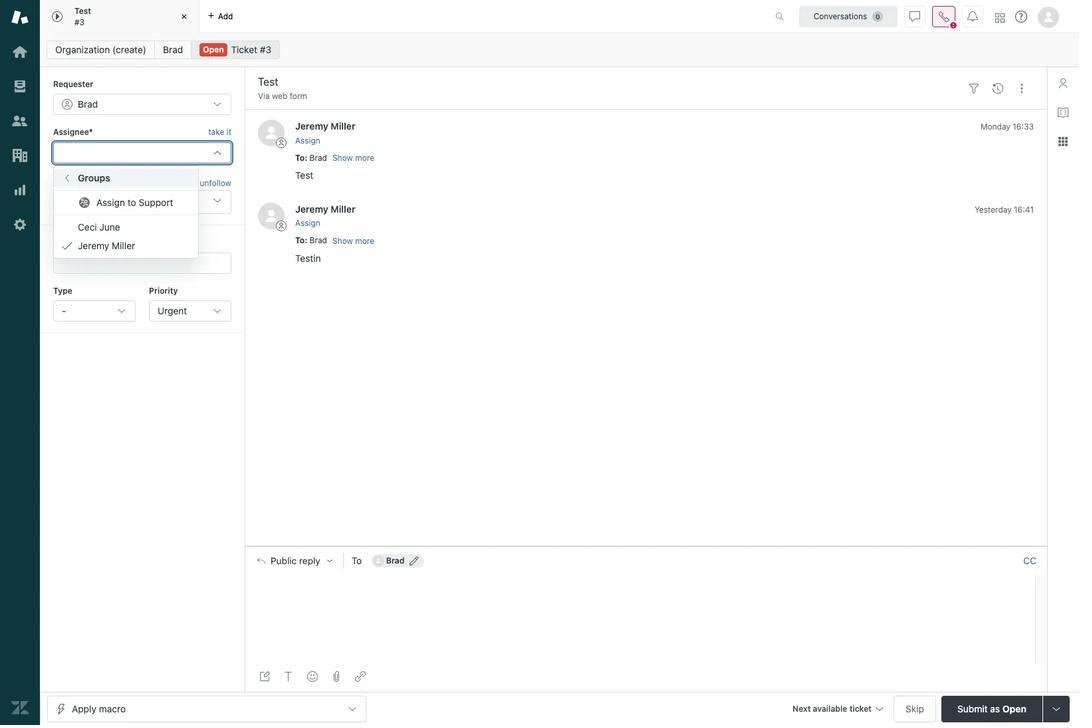 Task type: describe. For each thing, give the bounding box(es) containing it.
to for to : brad show more test
[[295, 153, 305, 163]]

close image
[[178, 10, 191, 23]]

add link (cmd k) image
[[355, 671, 366, 682]]

brad inside the to : brad show more testin
[[309, 236, 327, 246]]

take it
[[208, 127, 231, 137]]

test inside the to : brad show more test
[[295, 170, 313, 181]]

assign inside option
[[96, 197, 125, 208]]

show more button for test
[[332, 152, 374, 164]]

notifications image
[[967, 11, 978, 22]]

add attachment image
[[331, 671, 342, 682]]

(create)
[[112, 44, 146, 55]]

format text image
[[283, 671, 294, 682]]

secondary element
[[40, 37, 1079, 63]]

open inside the secondary element
[[203, 45, 224, 55]]

insert emojis image
[[307, 671, 318, 682]]

to : brad show more test
[[295, 153, 374, 181]]

ticket actions image
[[1017, 83, 1027, 94]]

skip
[[906, 703, 924, 714]]

customers image
[[11, 112, 29, 130]]

next
[[792, 704, 811, 714]]

brad inside the to : brad show more test
[[309, 153, 327, 163]]

jeremy miller link for test
[[295, 121, 355, 132]]

jeremy miller link for testin
[[295, 203, 355, 215]]

jeremy miller assign for testin
[[295, 203, 355, 228]]

type
[[53, 286, 72, 296]]

form
[[290, 91, 307, 101]]

web
[[272, 91, 287, 101]]

edit user image
[[410, 556, 419, 566]]

via
[[258, 91, 270, 101]]

apps image
[[1058, 136, 1068, 147]]

to for to : brad show more testin
[[295, 236, 305, 246]]

cc
[[1023, 555, 1036, 566]]

#3 for test #3
[[74, 17, 84, 27]]

displays possible ticket submission types image
[[1051, 704, 1062, 714]]

tags
[[53, 237, 72, 247]]

to for to
[[352, 555, 362, 566]]

tab containing test
[[40, 0, 199, 33]]

get started image
[[11, 43, 29, 60]]

jeremy miller assign for test
[[295, 121, 355, 145]]

assign to support
[[96, 197, 173, 208]]

public reply
[[271, 556, 320, 566]]

filter image
[[969, 83, 979, 94]]

ceci
[[78, 222, 97, 233]]

jeremy miller option
[[54, 237, 198, 256]]

miller inside option
[[112, 240, 135, 252]]

it
[[226, 127, 231, 137]]

june
[[99, 222, 120, 233]]

jeremy for testin
[[295, 203, 328, 215]]

yesterday 16:41
[[975, 205, 1034, 215]]

admin image
[[11, 216, 29, 233]]

organization (create)
[[55, 44, 146, 55]]

more for testin
[[355, 236, 374, 246]]

public
[[271, 556, 297, 566]]

show more button for testin
[[332, 235, 374, 247]]

monday 16:33
[[981, 122, 1034, 132]]

reply
[[299, 556, 320, 566]]

assign for test
[[295, 135, 320, 145]]

yesterday
[[975, 205, 1012, 215]]

next available ticket
[[792, 704, 872, 714]]

jeremy for test
[[295, 121, 328, 132]]

Yesterday 16:41 text field
[[975, 205, 1034, 215]]

zendesk image
[[11, 699, 29, 717]]

ticket
[[849, 704, 872, 714]]

get help image
[[1015, 11, 1027, 23]]

assign button for test
[[295, 135, 320, 147]]

support
[[139, 197, 173, 208]]

assign button for testin
[[295, 218, 320, 230]]



Task type: locate. For each thing, give the bounding box(es) containing it.
cc button
[[1023, 555, 1036, 567]]

events image
[[993, 83, 1003, 94]]

jeremy inside jeremy miller option
[[78, 240, 109, 252]]

16:41
[[1014, 205, 1034, 215]]

requester
[[53, 79, 93, 89]]

jeremy miller link up the to : brad show more testin
[[295, 203, 355, 215]]

more for test
[[355, 153, 374, 163]]

2 jeremy miller link from the top
[[295, 203, 355, 215]]

1 vertical spatial assign button
[[295, 218, 320, 230]]

2 show more button from the top
[[332, 235, 374, 247]]

0 horizontal spatial #3
[[74, 17, 84, 27]]

apply macro
[[72, 703, 126, 714]]

add
[[218, 11, 233, 21]]

#3 inside test #3
[[74, 17, 84, 27]]

jeremy miller assign up the to : brad show more test
[[295, 121, 355, 145]]

via web form
[[258, 91, 307, 101]]

brad
[[163, 44, 183, 55], [78, 99, 98, 110], [309, 153, 327, 163], [309, 236, 327, 246], [386, 556, 404, 566]]

0 vertical spatial jeremy miller assign
[[295, 121, 355, 145]]

show inside the to : brad show more testin
[[332, 236, 353, 246]]

2 assign button from the top
[[295, 218, 320, 230]]

to up testin
[[295, 236, 305, 246]]

0 vertical spatial jeremy miller link
[[295, 121, 355, 132]]

show
[[332, 153, 353, 163], [332, 236, 353, 246]]

0 vertical spatial jeremy
[[295, 121, 328, 132]]

1 show from the top
[[332, 153, 353, 163]]

: for test
[[305, 153, 307, 163]]

1 vertical spatial to
[[295, 236, 305, 246]]

0 horizontal spatial test
[[74, 6, 91, 16]]

16:33
[[1013, 122, 1034, 132]]

0 vertical spatial #3
[[74, 17, 84, 27]]

assign left to
[[96, 197, 125, 208]]

: down form at the top left of page
[[305, 153, 307, 163]]

priority
[[149, 286, 178, 296]]

0 vertical spatial test
[[74, 6, 91, 16]]

assign up testin
[[295, 218, 320, 228]]

2 vertical spatial assign
[[295, 218, 320, 228]]

ticket #3
[[231, 44, 271, 55]]

#3 up organization
[[74, 17, 84, 27]]

conversations button
[[799, 6, 898, 27]]

zendesk products image
[[995, 13, 1005, 22]]

skip button
[[894, 696, 936, 722]]

assignee* list box
[[53, 166, 199, 259]]

1 vertical spatial show more button
[[332, 235, 374, 247]]

as
[[990, 703, 1000, 714]]

more inside the to : brad show more test
[[355, 153, 374, 163]]

groups
[[78, 172, 110, 184]]

Tags field
[[63, 256, 219, 270]]

1 vertical spatial show
[[332, 236, 353, 246]]

2 jeremy miller assign from the top
[[295, 203, 355, 228]]

to inside the to : brad show more test
[[295, 153, 305, 163]]

2 avatar image from the top
[[258, 203, 285, 229]]

1 jeremy miller assign from the top
[[295, 121, 355, 145]]

main element
[[0, 0, 40, 725]]

miller
[[331, 121, 355, 132], [331, 203, 355, 215], [112, 240, 135, 252]]

monday
[[981, 122, 1010, 132]]

tab
[[40, 0, 199, 33]]

0 vertical spatial show
[[332, 153, 353, 163]]

urgent button
[[149, 300, 231, 322]]

#3
[[74, 17, 84, 27], [260, 44, 271, 55]]

to inside the to : brad show more testin
[[295, 236, 305, 246]]

to
[[295, 153, 305, 163], [295, 236, 305, 246], [352, 555, 362, 566]]

assign to support option
[[54, 194, 198, 212]]

2 vertical spatial to
[[352, 555, 362, 566]]

hide composer image
[[641, 541, 651, 552]]

submit as open
[[957, 703, 1026, 714]]

requester element
[[53, 94, 231, 115]]

groups option
[[54, 169, 198, 188]]

knowledge image
[[1058, 107, 1068, 118]]

take it button
[[208, 126, 231, 139]]

show inside the to : brad show more test
[[332, 153, 353, 163]]

brad inside requester element
[[78, 99, 98, 110]]

urgent
[[158, 305, 187, 316]]

jeremy miller link down form at the top left of page
[[295, 121, 355, 132]]

testin
[[295, 252, 321, 264]]

0 vertical spatial open
[[203, 45, 224, 55]]

open left ticket
[[203, 45, 224, 55]]

jeremy down ceci june
[[78, 240, 109, 252]]

show for test
[[332, 153, 353, 163]]

assign
[[295, 135, 320, 145], [96, 197, 125, 208], [295, 218, 320, 228]]

to down form at the top left of page
[[295, 153, 305, 163]]

assign button up testin
[[295, 218, 320, 230]]

: up testin
[[305, 236, 307, 246]]

jeremy
[[295, 121, 328, 132], [295, 203, 328, 215], [78, 240, 109, 252]]

1 : from the top
[[305, 153, 307, 163]]

draft mode image
[[259, 671, 270, 682]]

ticket
[[231, 44, 257, 55]]

jeremy miller
[[78, 240, 135, 252]]

avatar image for test
[[258, 120, 285, 147]]

available
[[813, 704, 847, 714]]

open right as
[[1002, 703, 1026, 714]]

submit
[[957, 703, 988, 714]]

1 show more button from the top
[[332, 152, 374, 164]]

1 vertical spatial jeremy miller assign
[[295, 203, 355, 228]]

avatar image
[[258, 120, 285, 147], [258, 203, 285, 229]]

0 vertical spatial assign
[[295, 135, 320, 145]]

macro
[[99, 703, 126, 714]]

unfollow
[[200, 178, 231, 188]]

take
[[208, 127, 224, 137]]

1 more from the top
[[355, 153, 374, 163]]

ceci june
[[78, 222, 120, 233]]

assign button
[[295, 135, 320, 147], [295, 218, 320, 230]]

more
[[355, 153, 374, 163], [355, 236, 374, 246]]

miller for test
[[331, 121, 355, 132]]

0 vertical spatial to
[[295, 153, 305, 163]]

2 : from the top
[[305, 236, 307, 246]]

1 vertical spatial avatar image
[[258, 203, 285, 229]]

button displays agent's chat status as invisible. image
[[909, 11, 920, 22]]

test inside tabs tab list
[[74, 6, 91, 16]]

add button
[[199, 0, 241, 33]]

1 vertical spatial more
[[355, 236, 374, 246]]

#3 for ticket #3
[[260, 44, 271, 55]]

: for testin
[[305, 236, 307, 246]]

test
[[74, 6, 91, 16], [295, 170, 313, 181]]

miller up the to : brad show more test
[[331, 121, 355, 132]]

1 vertical spatial #3
[[260, 44, 271, 55]]

jeremy up the to : brad show more testin
[[295, 203, 328, 215]]

0 vertical spatial show more button
[[332, 152, 374, 164]]

to left klobrad84@gmail.com image
[[352, 555, 362, 566]]

- button
[[53, 300, 136, 322]]

1 vertical spatial miller
[[331, 203, 355, 215]]

zendesk support image
[[11, 9, 29, 26]]

0 horizontal spatial open
[[203, 45, 224, 55]]

1 vertical spatial open
[[1002, 703, 1026, 714]]

1 horizontal spatial #3
[[260, 44, 271, 55]]

1 jeremy miller link from the top
[[295, 121, 355, 132]]

0 vertical spatial avatar image
[[258, 120, 285, 147]]

to
[[128, 197, 136, 208]]

#3 right ticket
[[260, 44, 271, 55]]

: inside the to : brad show more testin
[[305, 236, 307, 246]]

2 show from the top
[[332, 236, 353, 246]]

miller for testin
[[331, 203, 355, 215]]

0 vertical spatial more
[[355, 153, 374, 163]]

miller down june
[[112, 240, 135, 252]]

0 vertical spatial miller
[[331, 121, 355, 132]]

conversationlabel log
[[245, 109, 1047, 546]]

assign up the to : brad show more test
[[295, 135, 320, 145]]

tabs tab list
[[40, 0, 761, 33]]

brad link
[[154, 41, 192, 59]]

assign button up the to : brad show more test
[[295, 135, 320, 147]]

next available ticket button
[[787, 696, 888, 724]]

1 vertical spatial :
[[305, 236, 307, 246]]

1 vertical spatial test
[[295, 170, 313, 181]]

1 avatar image from the top
[[258, 120, 285, 147]]

2 vertical spatial miller
[[112, 240, 135, 252]]

more inside the to : brad show more testin
[[355, 236, 374, 246]]

jeremy miller assign
[[295, 121, 355, 145], [295, 203, 355, 228]]

: inside the to : brad show more test
[[305, 153, 307, 163]]

:
[[305, 153, 307, 163], [305, 236, 307, 246]]

Subject field
[[255, 74, 959, 90]]

1 vertical spatial jeremy
[[295, 203, 328, 215]]

to : brad show more testin
[[295, 236, 374, 264]]

1 horizontal spatial test
[[295, 170, 313, 181]]

organizations image
[[11, 147, 29, 164]]

2 more from the top
[[355, 236, 374, 246]]

reporting image
[[11, 181, 29, 199]]

1 vertical spatial jeremy miller link
[[295, 203, 355, 215]]

conversations
[[814, 11, 867, 21]]

test #3
[[74, 6, 91, 27]]

apply
[[72, 703, 96, 714]]

views image
[[11, 78, 29, 95]]

1 vertical spatial assign
[[96, 197, 125, 208]]

brad inside the secondary element
[[163, 44, 183, 55]]

organization (create) button
[[47, 41, 155, 59]]

0 vertical spatial :
[[305, 153, 307, 163]]

assign for testin
[[295, 218, 320, 228]]

#3 inside the secondary element
[[260, 44, 271, 55]]

assignee* element
[[53, 142, 231, 163]]

open
[[203, 45, 224, 55], [1002, 703, 1026, 714]]

0 vertical spatial assign button
[[295, 135, 320, 147]]

klobrad84@gmail.com image
[[373, 556, 383, 566]]

avatar image for testin
[[258, 203, 285, 229]]

jeremy miller assign up the to : brad show more testin
[[295, 203, 355, 228]]

Monday 16:33 text field
[[981, 122, 1034, 132]]

jeremy miller link
[[295, 121, 355, 132], [295, 203, 355, 215]]

miller up the to : brad show more testin
[[331, 203, 355, 215]]

1 assign button from the top
[[295, 135, 320, 147]]

unfollow button
[[200, 177, 231, 189]]

assignee*
[[53, 127, 93, 137]]

customer context image
[[1058, 78, 1068, 88]]

2 vertical spatial jeremy
[[78, 240, 109, 252]]

organization
[[55, 44, 110, 55]]

show for testin
[[332, 236, 353, 246]]

jeremy down form at the top left of page
[[295, 121, 328, 132]]

public reply button
[[245, 547, 343, 575]]

1 horizontal spatial open
[[1002, 703, 1026, 714]]

show more button
[[332, 152, 374, 164], [332, 235, 374, 247]]

-
[[62, 305, 66, 316]]



Task type: vqa. For each thing, say whether or not it's contained in the screenshot.
#3 inside the Test #3
yes



